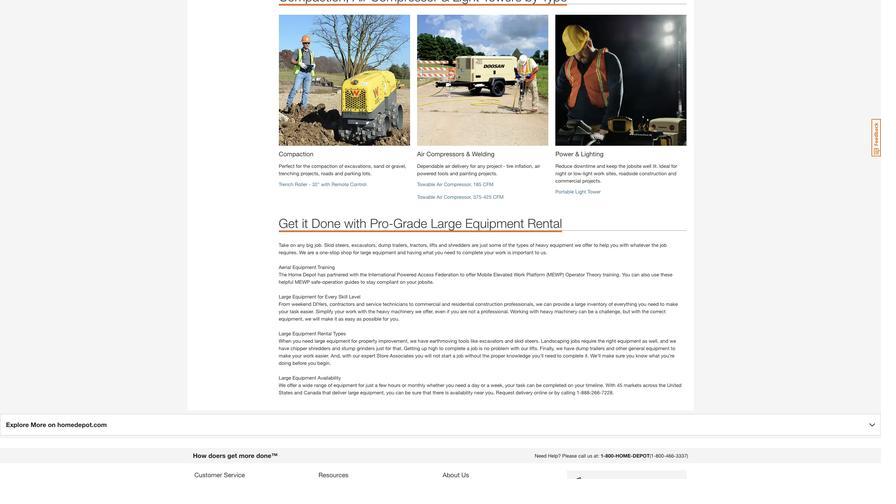 Task type: vqa. For each thing, say whether or not it's contained in the screenshot.
bottom Micro
no



Task type: describe. For each thing, give the bounding box(es) containing it.
powered
[[397, 272, 416, 278]]

with right 32"
[[321, 182, 330, 188]]

and up 'if'
[[442, 302, 450, 308]]

can down the hours
[[396, 390, 404, 396]]

the inside perfect for the compaction of excavations, sand or gravel, trenching projects, roads and parking lots.
[[303, 163, 310, 169]]

compressor, for 185
[[444, 182, 472, 188]]

any inside take on any big job. skid steers, excavators, dump trailers, tractors, lifts and shredders are just some of the types of heavy equipment we offer to help you with whatever the job requires. we are a one-stop shop for large equipment and having what you need to complete your work is important to us.
[[297, 242, 305, 248]]

0 horizontal spatial it
[[302, 216, 308, 231]]

can left the provide at the bottom
[[544, 302, 552, 308]]

you right help
[[610, 242, 618, 248]]

your down from
[[279, 309, 288, 315]]

2 vertical spatial complete
[[563, 353, 584, 359]]

task inside large equipment availability we offer a wide range of equipment for just a few hours or monthly whether you need a day or a week, your task can be completed on your timeline. with 45 markets across the united states and canada that deliver large equipment, you can be sure that there is availability near you. request delivery online or by calling 1-888-266-7228.
[[516, 383, 525, 389]]

work inside take on any big job. skid steers, excavators, dump trailers, tractors, lifts and shredders are just some of the types of heavy equipment we offer to help you with whatever the job requires. we are a one-stop shop for large equipment and having what you need to complete your work is important to us.
[[495, 250, 506, 256]]

to up federation
[[457, 250, 461, 256]]

that.
[[393, 346, 403, 352]]

call
[[578, 453, 586, 459]]

for inside perfect for the compaction of excavations, sand or gravel, trenching projects, roads and parking lots.
[[296, 163, 302, 169]]

safe-
[[311, 279, 322, 285]]

towable air compressor, 185 cfm
[[417, 182, 494, 188]]

2 that from the left
[[423, 390, 431, 396]]

1 vertical spatial cfm
[[493, 194, 504, 200]]

1 horizontal spatial as
[[357, 316, 362, 322]]

also
[[641, 272, 650, 278]]

mewp
[[295, 279, 310, 285]]

remote
[[332, 182, 349, 188]]

0 vertical spatial cfm
[[483, 182, 494, 188]]

to right federation
[[460, 272, 465, 278]]

helpful
[[279, 279, 293, 285]]

and up "and,"
[[332, 346, 340, 352]]

we down weekend
[[305, 316, 311, 322]]

skill
[[339, 294, 348, 300]]

tools inside dependable air delivery for any project - tire inflation, air powered tools and painting projects.
[[438, 171, 448, 177]]

know
[[636, 353, 648, 359]]

with up the excavators,
[[344, 216, 366, 231]]

make down the simplify
[[321, 316, 333, 322]]

states
[[279, 390, 293, 396]]

complete inside take on any big job. skid steers, excavators, dump trailers, tractors, lifts and shredders are just some of the types of heavy equipment we offer to help you with whatever the job requires. we are a one-stop shop for large equipment and having what you need to complete your work is important to us.
[[462, 250, 483, 256]]

a inside take on any big job. skid steers, excavators, dump trailers, tractors, lifts and shredders are just some of the types of heavy equipment we offer to help you with whatever the job requires. we are a one-stop shop for large equipment and having what you need to complete your work is important to us.
[[316, 250, 318, 256]]

for right possible
[[383, 316, 389, 322]]

with up the knowledge
[[510, 346, 520, 352]]

tractors,
[[410, 242, 428, 248]]

tools inside large equipment rental types when you need large equipment for property improvement, we have earthmoving tools like excavators and skid steers. landscaping jobs require the right equipment as well, and we have chipper shredders and stump grinders just for that. getting up high to complete a job is no problem with our lifts. finally, we have dump trailers and other general equipment to make your work easier. and, with our expert store associates you will not start a job without the proper knowledge you'll need to complete it. we'll make sure you know what you're doing before you begin.
[[458, 338, 469, 344]]

start
[[441, 353, 451, 359]]

you down up
[[415, 353, 423, 359]]

or right the day
[[481, 383, 485, 389]]

getting
[[404, 346, 420, 352]]

a down inventory
[[595, 309, 598, 315]]

dependable
[[417, 163, 444, 169]]

across
[[643, 383, 657, 389]]

mobile
[[477, 272, 492, 278]]

towable for towable air compressor, 375-425 cfm
[[417, 194, 435, 200]]

when
[[279, 338, 291, 344]]

delivery inside large equipment availability we offer a wide range of equipment for just a few hours or monthly whether you need a day or a week, your task can be completed on your timeline. with 45 markets across the united states and canada that deliver large equipment, you can be sure that there is availability near you. request delivery online or by calling 1-888-266-7228.
[[516, 390, 533, 396]]

the
[[279, 272, 287, 278]]

the up possible
[[368, 309, 375, 315]]

heavy down service
[[377, 309, 390, 315]]

equipment down types
[[327, 338, 350, 344]]

offer,
[[423, 309, 434, 315]]

0 vertical spatial air
[[417, 150, 425, 158]]

will inside large equipment for every skill level from weekend diyers, contractors and service technicians to commercial and residential construction professionals, we can provide a large inventory of everything you need to make your task easier. simplify your work with the heavy machinery we offer, even if you are not a professional. working with heavy machinery can be a challenge, but with the correct equipment, we will make it as easy as possible for you.
[[313, 316, 320, 322]]

1 vertical spatial are
[[307, 250, 314, 256]]

of right the some
[[503, 242, 507, 248]]

proper
[[491, 353, 505, 359]]

2 machinery from the left
[[555, 309, 577, 315]]

near
[[474, 390, 484, 396]]

painting
[[459, 171, 477, 177]]

1 & from the left
[[466, 150, 470, 158]]

lifts.
[[529, 346, 539, 352]]

your inside take on any big job. skid steers, excavators, dump trailers, tractors, lifts and shredders are just some of the types of heavy equipment we offer to help you with whatever the job requires. we are a one-stop shop for large equipment and having what you need to complete your work is important to us.
[[484, 250, 494, 256]]

if
[[447, 309, 449, 315]]

easier. inside large equipment rental types when you need large equipment for property improvement, we have earthmoving tools like excavators and skid steers. landscaping jobs require the right equipment as well, and we have chipper shredders and stump grinders just for that. getting up high to complete a job is no problem with our lifts. finally, we have dump trailers and other general equipment to make your work easier. and, with our expert store associates you will not start a job without the proper knowledge you'll need to complete it. we'll make sure you know what you're doing before you begin.
[[315, 353, 329, 359]]

job.
[[315, 242, 323, 248]]

trailers,
[[392, 242, 409, 248]]

2 vertical spatial job
[[457, 353, 464, 359]]

to up correct
[[660, 302, 664, 308]]

customer
[[194, 472, 222, 480]]

to right technicians
[[409, 302, 414, 308]]

please
[[562, 453, 577, 459]]

can left challenge,
[[579, 309, 587, 315]]

make down these
[[666, 302, 678, 308]]

and left skid
[[505, 338, 513, 344]]

large inside take on any big job. skid steers, excavators, dump trailers, tractors, lifts and shredders are just some of the types of heavy equipment we offer to help you with whatever the job requires. we are a one-stop shop for large equipment and having what you need to complete your work is important to us.
[[360, 250, 371, 256]]

heavy inside take on any big job. skid steers, excavators, dump trailers, tractors, lifts and shredders are just some of the types of heavy equipment we offer to help you with whatever the job requires. we are a one-stop shop for large equipment and having what you need to complete your work is important to us.
[[536, 242, 549, 248]]

you down general
[[626, 353, 634, 359]]

you down the hours
[[386, 390, 394, 396]]

well
[[643, 163, 651, 169]]

rental inside large equipment rental types when you need large equipment for property improvement, we have earthmoving tools like excavators and skid steers. landscaping jobs require the right equipment as well, and we have chipper shredders and stump grinders just for that. getting up high to complete a job is no problem with our lifts. finally, we have dump trailers and other general equipment to make your work easier. and, with our expert store associates you will not start a job without the proper knowledge you'll need to complete it. we'll make sure you know what you're doing before you begin.
[[318, 331, 332, 337]]

need
[[535, 453, 547, 459]]

425
[[483, 194, 492, 200]]

for down improvement, at left bottom
[[385, 346, 391, 352]]

contractors
[[330, 302, 355, 308]]

grade
[[393, 216, 427, 231]]

0 horizontal spatial have
[[279, 346, 289, 352]]

or left the by
[[549, 390, 553, 396]]

you left begin.
[[308, 361, 316, 367]]

you right 'if'
[[451, 309, 459, 315]]

equipment down the trailers, on the left bottom of the page
[[373, 250, 396, 256]]

equipment down well,
[[646, 346, 670, 352]]

make right we'll
[[602, 353, 614, 359]]

the inside aerial equipment training the home depot has partnered with the international powered access federation to offer mobile elevated work platform (mewp) operator theory training. you can also use these helpful mewp safe-operation guides to stay compliant on your jobsite.
[[360, 272, 367, 278]]

3337)
[[676, 453, 688, 459]]

466-
[[666, 453, 676, 459]]

offer inside take on any big job. skid steers, excavators, dump trailers, tractors, lifts and shredders are just some of the types of heavy equipment we offer to help you with whatever the job requires. we are a one-stop shop for large equipment and having what you need to complete your work is important to us.
[[582, 242, 592, 248]]

you. inside large equipment availability we offer a wide range of equipment for just a few hours or monthly whether you need a day or a week, your task can be completed on your timeline. with 45 markets across the united states and canada that deliver large equipment, you can be sure that there is availability near you. request delivery online or by calling 1-888-266-7228.
[[485, 390, 495, 396]]

equipment inside large equipment availability we offer a wide range of equipment for just a few hours or monthly whether you need a day or a week, your task can be completed on your timeline. with 45 markets across the united states and canada that deliver large equipment, you can be sure that there is availability near you. request delivery online or by calling 1-888-266-7228.
[[334, 383, 357, 389]]

construction for roadside
[[639, 171, 667, 177]]

need up chipper
[[302, 338, 313, 344]]

on inside explore more on homedepot.com dropdown button
[[48, 421, 56, 429]]

job inside take on any big job. skid steers, excavators, dump trailers, tractors, lifts and shredders are just some of the types of heavy equipment we offer to help you with whatever the job requires. we are a one-stop shop for large equipment and having what you need to complete your work is important to us.
[[660, 242, 667, 248]]

towable air compressor, 375-425 cfm
[[417, 194, 504, 200]]

towable air compressor, 375-425 cfm link
[[417, 194, 504, 200]]

to down landscaping at the bottom of the page
[[557, 353, 562, 359]]

1 horizontal spatial our
[[521, 346, 528, 352]]

for inside reduce downtime and keep the jobsite well lit. ideal for night or low-light work sites, roadside construction and commercial projects.
[[671, 163, 677, 169]]

tire
[[507, 163, 513, 169]]

lighting
[[581, 150, 604, 158]]

large inside large equipment rental types when you need large equipment for property improvement, we have earthmoving tools like excavators and skid steers. landscaping jobs require the right equipment as well, and we have chipper shredders and stump grinders just for that. getting up high to complete a job is no problem with our lifts. finally, we have dump trailers and other general equipment to make your work easier. and, with our expert store associates you will not start a job without the proper knowledge you'll need to complete it. we'll make sure you know what you're doing before you begin.
[[314, 338, 325, 344]]

reduce downtime and keep the jobsite well lit. ideal for night or low-light work sites, roadside construction and commercial projects.
[[555, 163, 677, 184]]

sand
[[374, 163, 384, 169]]

we down landscaping at the bottom of the page
[[556, 346, 563, 352]]

for up diyers,
[[318, 294, 324, 300]]

international
[[368, 272, 396, 278]]

and inside large equipment availability we offer a wide range of equipment for just a few hours or monthly whether you need a day or a week, your task can be completed on your timeline. with 45 markets across the united states and canada that deliver large equipment, you can be sure that there is availability near you. request delivery online or by calling 1-888-266-7228.
[[294, 390, 302, 396]]

weekend
[[292, 302, 311, 308]]

to left 'us.'
[[535, 250, 539, 256]]

more
[[239, 452, 254, 460]]

- inside dependable air delivery for any project - tire inflation, air powered tools and painting projects.
[[503, 163, 505, 169]]

commercial inside large equipment for every skill level from weekend diyers, contractors and service technicians to commercial and residential construction professionals, we can provide a large inventory of everything you need to make your task easier. simplify your work with the heavy machinery we offer, even if you are not a professional. working with heavy machinery can be a challenge, but with the correct equipment, we will make it as easy as possible for you.
[[415, 302, 440, 308]]

1 vertical spatial 1-
[[601, 453, 605, 459]]

compliant
[[377, 279, 399, 285]]

we right professionals,
[[536, 302, 542, 308]]

one-
[[320, 250, 330, 256]]

the left types
[[508, 242, 515, 248]]

few
[[379, 383, 387, 389]]

and down "level"
[[356, 302, 364, 308]]

on inside aerial equipment training the home depot has partnered with the international powered access federation to offer mobile elevated work platform (mewp) operator theory training. you can also use these helpful mewp safe-operation guides to stay compliant on your jobsite.
[[400, 279, 406, 285]]

a up without
[[467, 346, 469, 352]]

compaction image
[[279, 15, 410, 146]]

operation
[[322, 279, 343, 285]]

with right but
[[631, 309, 641, 315]]

your inside aerial equipment training the home depot has partnered with the international powered access federation to offer mobile elevated work platform (mewp) operator theory training. you can also use these helpful mewp safe-operation guides to stay compliant on your jobsite.
[[407, 279, 417, 285]]

control
[[350, 182, 366, 188]]

shredders inside large equipment rental types when you need large equipment for property improvement, we have earthmoving tools like excavators and skid steers. landscaping jobs require the right equipment as well, and we have chipper shredders and stump grinders just for that. getting up high to complete a job is no problem with our lifts. finally, we have dump trailers and other general equipment to make your work easier. and, with our expert store associates you will not start a job without the proper knowledge you'll need to complete it. we'll make sure you know what you're doing before you begin.
[[309, 346, 331, 352]]

for inside large equipment availability we offer a wide range of equipment for just a few hours or monthly whether you need a day or a week, your task can be completed on your timeline. with 45 markets across the united states and canada that deliver large equipment, you can be sure that there is availability near you. request delivery online or by calling 1-888-266-7228.
[[358, 383, 364, 389]]

1 vertical spatial complete
[[445, 346, 465, 352]]

keep
[[606, 163, 617, 169]]

projects. inside dependable air delivery for any project - tire inflation, air powered tools and painting projects.
[[478, 171, 498, 177]]

a left 'professional.'
[[477, 309, 480, 315]]

or right the hours
[[402, 383, 406, 389]]

with down "stump"
[[342, 353, 351, 359]]

begin.
[[317, 361, 331, 367]]

offer inside large equipment availability we offer a wide range of equipment for just a few hours or monthly whether you need a day or a week, your task can be completed on your timeline. with 45 markets across the united states and canada that deliver large equipment, you can be sure that there is availability near you. request delivery online or by calling 1-888-266-7228.
[[287, 383, 297, 389]]

0 vertical spatial rental
[[528, 216, 562, 231]]

the up trailers
[[598, 338, 605, 344]]

timeline.
[[586, 383, 604, 389]]

monthly
[[408, 383, 425, 389]]

to left stay
[[361, 279, 365, 285]]

with right working
[[530, 309, 539, 315]]

problem
[[491, 346, 509, 352]]

you down the lifts
[[435, 250, 443, 256]]

for up "stump"
[[351, 338, 357, 344]]

equipment up general
[[617, 338, 641, 344]]

to left help
[[594, 242, 598, 248]]

we up getting
[[410, 338, 417, 344]]

make up doing
[[279, 353, 291, 359]]

has
[[318, 272, 326, 278]]

we up you're
[[670, 338, 676, 344]]

the left correct
[[642, 309, 649, 315]]

and,
[[331, 353, 341, 359]]

air for towable air compressor, 375-425 cfm
[[437, 194, 443, 200]]

or inside reduce downtime and keep the jobsite well lit. ideal for night or low-light work sites, roadside construction and commercial projects.
[[568, 171, 572, 177]]

your up 888- at the right
[[575, 383, 584, 389]]

downtime
[[574, 163, 595, 169]]

266-
[[591, 390, 602, 396]]

compressor, for 375-
[[444, 194, 472, 200]]

project
[[487, 163, 502, 169]]

feedback link image
[[872, 119, 881, 157]]

for inside take on any big job. skid steers, excavators, dump trailers, tractors, lifts and shredders are just some of the types of heavy equipment we offer to help you with whatever the job requires. we are a one-stop shop for large equipment and having what you need to complete your work is important to us.
[[353, 250, 359, 256]]

types
[[517, 242, 529, 248]]

ideal
[[659, 163, 670, 169]]

and left "keep"
[[597, 163, 605, 169]]

888-
[[581, 390, 591, 396]]

power
[[555, 150, 573, 158]]

a left the day
[[468, 383, 470, 389]]

what inside take on any big job. skid steers, excavators, dump trailers, tractors, lifts and shredders are just some of the types of heavy equipment we offer to help you with whatever the job requires. we are a one-stop shop for large equipment and having what you need to complete your work is important to us.
[[423, 250, 434, 256]]

deliver
[[332, 390, 347, 396]]

other
[[616, 346, 627, 352]]

need down finally,
[[545, 353, 556, 359]]

we inside take on any big job. skid steers, excavators, dump trailers, tractors, lifts and shredders are just some of the types of heavy equipment we offer to help you with whatever the job requires. we are a one-stop shop for large equipment and having what you need to complete your work is important to us.
[[299, 250, 306, 256]]

help?
[[548, 453, 561, 459]]

shop
[[341, 250, 352, 256]]

jobsite
[[627, 163, 642, 169]]

inflation,
[[515, 163, 533, 169]]

2 horizontal spatial are
[[472, 242, 478, 248]]

service
[[366, 302, 381, 308]]

heavy right working
[[540, 309, 553, 315]]

task inside large equipment for every skill level from weekend diyers, contractors and service technicians to commercial and residential construction professionals, we can provide a large inventory of everything you need to make your task easier. simplify your work with the heavy machinery we offer, even if you are not a professional. working with heavy machinery can be a challenge, but with the correct equipment, we will make it as easy as possible for you.
[[290, 309, 299, 315]]

delivery inside dependable air delivery for any project - tire inflation, air powered tools and painting projects.
[[452, 163, 469, 169]]

reduce
[[555, 163, 572, 169]]

32"
[[312, 182, 320, 188]]

1 vertical spatial job
[[471, 346, 478, 352]]

it inside large equipment for every skill level from weekend diyers, contractors and service technicians to commercial and residential construction professionals, we can provide a large inventory of everything you need to make your task easier. simplify your work with the heavy machinery we offer, even if you are not a professional. working with heavy machinery can be a challenge, but with the correct equipment, we will make it as easy as possible for you.
[[334, 316, 337, 322]]

power & lighting image
[[555, 15, 687, 146]]

air for towable air compressor, 185 cfm
[[437, 182, 443, 188]]

provide
[[553, 302, 570, 308]]

will inside large equipment rental types when you need large equipment for property improvement, we have earthmoving tools like excavators and skid steers. landscaping jobs require the right equipment as well, and we have chipper shredders and stump grinders just for that. getting up high to complete a job is no problem with our lifts. finally, we have dump trailers and other general equipment to make your work easier. and, with our expert store associates you will not start a job without the proper knowledge you'll need to complete it. we'll make sure you know what you're doing before you begin.
[[425, 353, 432, 359]]

perfect for the compaction of excavations, sand or gravel, trenching projects, roads and parking lots.
[[279, 163, 406, 177]]

roller
[[295, 182, 307, 188]]

large inside large equipment availability we offer a wide range of equipment for just a few hours or monthly whether you need a day or a week, your task can be completed on your timeline. with 45 markets across the united states and canada that deliver large equipment, you can be sure that there is availability near you. request delivery online or by calling 1-888-266-7228.
[[348, 390, 359, 396]]

of inside large equipment availability we offer a wide range of equipment for just a few hours or monthly whether you need a day or a week, your task can be completed on your timeline. with 45 markets across the united states and canada that deliver large equipment, you can be sure that there is availability near you. request delivery online or by calling 1-888-266-7228.
[[328, 383, 332, 389]]

about
[[443, 472, 460, 480]]

portable
[[555, 189, 574, 195]]

and down ideal
[[668, 171, 676, 177]]

compaction
[[279, 150, 313, 158]]

you up availability
[[446, 383, 454, 389]]

0 horizontal spatial be
[[405, 390, 411, 396]]

general
[[629, 346, 645, 352]]

doing
[[279, 361, 291, 367]]

take on any big job. skid steers, excavators, dump trailers, tractors, lifts and shredders are just some of the types of heavy equipment we offer to help you with whatever the job requires. we are a one-stop shop for large equipment and having what you need to complete your work is important to us.
[[279, 242, 667, 256]]

you up chipper
[[293, 338, 301, 344]]



Task type: locate. For each thing, give the bounding box(es) containing it.
for up painting
[[470, 163, 476, 169]]

with up possible
[[358, 309, 367, 315]]

of inside large equipment for every skill level from weekend diyers, contractors and service technicians to commercial and residential construction professionals, we can provide a large inventory of everything you need to make your task easier. simplify your work with the heavy machinery we offer, even if you are not a professional. working with heavy machinery can be a challenge, but with the correct equipment, we will make it as easy as possible for you.
[[609, 302, 613, 308]]

just
[[480, 242, 488, 248], [376, 346, 384, 352], [366, 383, 374, 389]]

easier. up begin.
[[315, 353, 329, 359]]

construction for residential
[[475, 302, 503, 308]]

grinders
[[357, 346, 375, 352]]

equipment inside aerial equipment training the home depot has partnered with the international powered access federation to offer mobile elevated work platform (mewp) operator theory training. you can also use these helpful mewp safe-operation guides to stay compliant on your jobsite.
[[292, 265, 316, 271]]

possible
[[363, 316, 381, 322]]

1 horizontal spatial projects.
[[582, 178, 601, 184]]

air up dependable
[[417, 150, 425, 158]]

cfm
[[483, 182, 494, 188], [493, 194, 504, 200]]

offer inside aerial equipment training the home depot has partnered with the international powered access federation to offer mobile elevated work platform (mewp) operator theory training. you can also use these helpful mewp safe-operation guides to stay compliant on your jobsite.
[[466, 272, 476, 278]]

1 vertical spatial we
[[279, 383, 286, 389]]

1 horizontal spatial machinery
[[555, 309, 577, 315]]

week,
[[491, 383, 504, 389]]

we left offer,
[[415, 309, 421, 315]]

0 horizontal spatial dump
[[378, 242, 391, 248]]

sure inside large equipment availability we offer a wide range of equipment for just a few hours or monthly whether you need a day or a week, your task can be completed on your timeline. with 45 markets across the united states and canada that deliver large equipment, you can be sure that there is availability near you. request delivery online or by calling 1-888-266-7228.
[[412, 390, 421, 396]]

your
[[484, 250, 494, 256], [407, 279, 417, 285], [279, 309, 288, 315], [335, 309, 344, 315], [292, 353, 302, 359], [505, 383, 515, 389], [575, 383, 584, 389]]

1 horizontal spatial air
[[535, 163, 540, 169]]

1 vertical spatial projects.
[[582, 178, 601, 184]]

the right whatever
[[652, 242, 659, 248]]

job down like
[[471, 346, 478, 352]]

can right you
[[631, 272, 640, 278]]

aerial equipment training the home depot has partnered with the international powered access federation to offer mobile elevated work platform (mewp) operator theory training. you can also use these helpful mewp safe-operation guides to stay compliant on your jobsite.
[[279, 265, 673, 285]]

delivery up painting
[[452, 163, 469, 169]]

landscaping
[[541, 338, 569, 344]]

equipment up (mewp)
[[550, 242, 573, 248]]

complete
[[462, 250, 483, 256], [445, 346, 465, 352], [563, 353, 584, 359]]

1 vertical spatial commercial
[[415, 302, 440, 308]]

as
[[338, 316, 344, 322], [357, 316, 362, 322], [642, 338, 647, 344]]

tools left like
[[458, 338, 469, 344]]

2 horizontal spatial be
[[588, 309, 594, 315]]

a right "start"
[[453, 353, 455, 359]]

1 vertical spatial be
[[536, 383, 542, 389]]

on inside large equipment availability we offer a wide range of equipment for just a few hours or monthly whether you need a day or a week, your task can be completed on your timeline. with 45 markets across the united states and canada that deliver large equipment, you can be sure that there is availability near you. request delivery online or by calling 1-888-266-7228.
[[568, 383, 573, 389]]

elevated
[[493, 272, 512, 278]]

availability
[[318, 375, 341, 381]]

and right the lifts
[[439, 242, 447, 248]]

1 horizontal spatial task
[[516, 383, 525, 389]]

0 vertical spatial we
[[299, 250, 306, 256]]

can up the online in the bottom of the page
[[527, 383, 535, 389]]

0 vertical spatial equipment,
[[279, 316, 304, 322]]

with inside aerial equipment training the home depot has partnered with the international powered access federation to offer mobile elevated work platform (mewp) operator theory training. you can also use these helpful mewp safe-operation guides to stay compliant on your jobsite.
[[350, 272, 359, 278]]

home-
[[616, 453, 633, 459]]

2 vertical spatial are
[[460, 309, 467, 315]]

large inside large equipment availability we offer a wide range of equipment for just a few hours or monthly whether you need a day or a week, your task can be completed on your timeline. with 45 markets across the united states and canada that deliver large equipment, you can be sure that there is availability near you. request delivery online or by calling 1-888-266-7228.
[[279, 375, 291, 381]]

having
[[407, 250, 422, 256]]

of right types
[[530, 242, 534, 248]]

lit.
[[653, 163, 658, 169]]

projects. inside reduce downtime and keep the jobsite well lit. ideal for night or low-light work sites, roadside construction and commercial projects.
[[582, 178, 601, 184]]

0 horizontal spatial easier.
[[300, 309, 314, 315]]

0 vertical spatial just
[[480, 242, 488, 248]]

not inside large equipment rental types when you need large equipment for property improvement, we have earthmoving tools like excavators and skid steers. landscaping jobs require the right equipment as well, and we have chipper shredders and stump grinders just for that. getting up high to complete a job is no problem with our lifts. finally, we have dump trailers and other general equipment to make your work easier. and, with our expert store associates you will not start a job without the proper knowledge you'll need to complete it. we'll make sure you know what you're doing before you begin.
[[433, 353, 440, 359]]

2 compressor, from the top
[[444, 194, 472, 200]]

your up request
[[505, 383, 515, 389]]

1 horizontal spatial you.
[[485, 390, 495, 396]]

large up from
[[279, 294, 291, 300]]

doers
[[208, 452, 226, 460]]

it.
[[585, 353, 589, 359]]

work inside large equipment for every skill level from weekend diyers, contractors and service technicians to commercial and residential construction professionals, we can provide a large inventory of everything you need to make your task easier. simplify your work with the heavy machinery we offer, even if you are not a professional. working with heavy machinery can be a challenge, but with the correct equipment, we will make it as easy as possible for you.
[[346, 309, 356, 315]]

0 vertical spatial is
[[507, 250, 511, 256]]

the up roadside
[[619, 163, 626, 169]]

are down residential
[[460, 309, 467, 315]]

as inside large equipment rental types when you need large equipment for property improvement, we have earthmoving tools like excavators and skid steers. landscaping jobs require the right equipment as well, and we have chipper shredders and stump grinders just for that. getting up high to complete a job is no problem with our lifts. finally, we have dump trailers and other general equipment to make your work easier. and, with our expert store associates you will not start a job without the proper knowledge you'll need to complete it. we'll make sure you know what you're doing before you begin.
[[642, 338, 647, 344]]

0 vertical spatial any
[[477, 163, 485, 169]]

done
[[312, 216, 341, 231]]

the left united
[[659, 383, 666, 389]]

high
[[428, 346, 438, 352]]

1 vertical spatial dump
[[576, 346, 589, 352]]

challenge,
[[599, 309, 621, 315]]

for right shop
[[353, 250, 359, 256]]

need inside large equipment availability we offer a wide range of equipment for just a few hours or monthly whether you need a day or a week, your task can be completed on your timeline. with 45 markets across the united states and canada that deliver large equipment, you can be sure that there is availability near you. request delivery online or by calling 1-888-266-7228.
[[455, 383, 466, 389]]

property
[[359, 338, 377, 344]]

large inside large equipment rental types when you need large equipment for property improvement, we have earthmoving tools like excavators and skid steers. landscaping jobs require the right equipment as well, and we have chipper shredders and stump grinders just for that. getting up high to complete a job is no problem with our lifts. finally, we have dump trailers and other general equipment to make your work easier. and, with our expert store associates you will not start a job without the proper knowledge you'll need to complete it. we'll make sure you know what you're doing before you begin.
[[279, 331, 291, 337]]

work inside large equipment rental types when you need large equipment for property improvement, we have earthmoving tools like excavators and skid steers. landscaping jobs require the right equipment as well, and we have chipper shredders and stump grinders just for that. getting up high to complete a job is no problem with our lifts. finally, we have dump trailers and other general equipment to make your work easier. and, with our expert store associates you will not start a job without the proper knowledge you'll need to complete it. we'll make sure you know what you're doing before you begin.
[[303, 353, 314, 359]]

0 horizontal spatial 800-
[[605, 453, 616, 459]]

lifts
[[430, 242, 437, 248]]

0 vertical spatial sure
[[616, 353, 625, 359]]

0 horizontal spatial rental
[[318, 331, 332, 337]]

1 compressor, from the top
[[444, 182, 472, 188]]

request
[[496, 390, 514, 396]]

large for level
[[279, 294, 291, 300]]

1 horizontal spatial have
[[418, 338, 428, 344]]

complete up "start"
[[445, 346, 465, 352]]

sure inside large equipment rental types when you need large equipment for property improvement, we have earthmoving tools like excavators and skid steers. landscaping jobs require the right equipment as well, and we have chipper shredders and stump grinders just for that. getting up high to complete a job is no problem with our lifts. finally, we have dump trailers and other general equipment to make your work easier. and, with our expert store associates you will not start a job without the proper knowledge you'll need to complete it. we'll make sure you know what you're doing before you begin.
[[616, 353, 625, 359]]

equipment for for
[[292, 375, 316, 381]]

your down powered
[[407, 279, 417, 285]]

us
[[587, 453, 592, 459]]

0 vertical spatial projects.
[[478, 171, 498, 177]]

the
[[303, 163, 310, 169], [619, 163, 626, 169], [508, 242, 515, 248], [652, 242, 659, 248], [360, 272, 367, 278], [368, 309, 375, 315], [642, 309, 649, 315], [598, 338, 605, 344], [482, 353, 489, 359], [659, 383, 666, 389]]

2 towable from the top
[[417, 194, 435, 200]]

low-
[[574, 171, 583, 177]]

homedepot.com
[[57, 421, 107, 429]]

0 horizontal spatial will
[[313, 316, 320, 322]]

1 horizontal spatial tools
[[458, 338, 469, 344]]

to up you're
[[671, 346, 675, 352]]

0 horizontal spatial -
[[309, 182, 311, 188]]

jobs
[[571, 338, 580, 344]]

equipment inside large equipment availability we offer a wide range of equipment for just a few hours or monthly whether you need a day or a week, your task can be completed on your timeline. with 45 markets across the united states and canada that deliver large equipment, you can be sure that there is availability near you. request delivery online or by calling 1-888-266-7228.
[[292, 375, 316, 381]]

1- inside large equipment availability we offer a wide range of equipment for just a few hours or monthly whether you need a day or a week, your task can be completed on your timeline. with 45 markets across the united states and canada that deliver large equipment, you can be sure that there is availability near you. request delivery online or by calling 1-888-266-7228.
[[577, 390, 581, 396]]

&
[[466, 150, 470, 158], [575, 150, 579, 158]]

equipment, inside large equipment for every skill level from weekend diyers, contractors and service technicians to commercial and residential construction professionals, we can provide a large inventory of everything you need to make your task easier. simplify your work with the heavy machinery we offer, even if you are not a professional. working with heavy machinery can be a challenge, but with the correct equipment, we will make it as easy as possible for you.
[[279, 316, 304, 322]]

0 horizontal spatial delivery
[[452, 163, 469, 169]]

skid
[[324, 242, 334, 248]]

just inside large equipment rental types when you need large equipment for property improvement, we have earthmoving tools like excavators and skid steers. landscaping jobs require the right equipment as well, and we have chipper shredders and stump grinders just for that. getting up high to complete a job is no problem with our lifts. finally, we have dump trailers and other general equipment to make your work easier. and, with our expert store associates you will not start a job without the proper knowledge you'll need to complete it. we'll make sure you know what you're doing before you begin.
[[376, 346, 384, 352]]

air compressors & welding image
[[417, 15, 548, 146]]

1 horizontal spatial any
[[477, 163, 485, 169]]

1 air from the left
[[445, 163, 450, 169]]

large inside large equipment for every skill level from weekend diyers, contractors and service technicians to commercial and residential construction professionals, we can provide a large inventory of everything you need to make your task easier. simplify your work with the heavy machinery we offer, even if you are not a professional. working with heavy machinery can be a challenge, but with the correct equipment, we will make it as easy as possible for you.
[[279, 294, 291, 300]]

is inside large equipment availability we offer a wide range of equipment for just a few hours or monthly whether you need a day or a week, your task can be completed on your timeline. with 45 markets across the united states and canada that deliver large equipment, you can be sure that there is availability near you. request delivery online or by calling 1-888-266-7228.
[[445, 390, 449, 396]]

complete up aerial equipment training the home depot has partnered with the international powered access federation to offer mobile elevated work platform (mewp) operator theory training. you can also use these helpful mewp safe-operation guides to stay compliant on your jobsite.
[[462, 250, 483, 256]]

construction inside large equipment for every skill level from weekend diyers, contractors and service technicians to commercial and residential construction professionals, we can provide a large inventory of everything you need to make your task easier. simplify your work with the heavy machinery we offer, even if you are not a professional. working with heavy machinery can be a challenge, but with the correct equipment, we will make it as easy as possible for you.
[[475, 302, 503, 308]]

job left without
[[457, 353, 464, 359]]

for right ideal
[[671, 163, 677, 169]]

need up availability
[[455, 383, 466, 389]]

hours
[[388, 383, 401, 389]]

a right the provide at the bottom
[[571, 302, 574, 308]]

just left few
[[366, 383, 374, 389]]

projects. down project at the top of the page
[[478, 171, 498, 177]]

rental left types
[[318, 331, 332, 337]]

we inside take on any big job. skid steers, excavators, dump trailers, tractors, lifts and shredders are just some of the types of heavy equipment we offer to help you with whatever the job requires. we are a one-stop shop for large equipment and having what you need to complete your work is important to us.
[[575, 242, 581, 248]]

commercial up offer,
[[415, 302, 440, 308]]

you
[[610, 242, 618, 248], [435, 250, 443, 256], [638, 302, 646, 308], [451, 309, 459, 315], [293, 338, 301, 344], [415, 353, 423, 359], [626, 353, 634, 359], [308, 361, 316, 367], [446, 383, 454, 389], [386, 390, 394, 396]]

right
[[606, 338, 616, 344]]

and
[[597, 163, 605, 169], [335, 171, 343, 177], [450, 171, 458, 177], [668, 171, 676, 177], [439, 242, 447, 248], [397, 250, 406, 256], [356, 302, 364, 308], [442, 302, 450, 308], [505, 338, 513, 344], [660, 338, 668, 344], [332, 346, 340, 352], [606, 346, 614, 352], [294, 390, 302, 396]]

1 horizontal spatial construction
[[639, 171, 667, 177]]

is right there
[[445, 390, 449, 396]]

and down the right
[[606, 346, 614, 352]]

0 horizontal spatial what
[[423, 250, 434, 256]]

air down compressors
[[445, 163, 450, 169]]

on inside take on any big job. skid steers, excavators, dump trailers, tractors, lifts and shredders are just some of the types of heavy equipment we offer to help you with whatever the job requires. we are a one-stop shop for large equipment and having what you need to complete your work is important to us.
[[290, 242, 296, 248]]

0 vertical spatial not
[[468, 309, 476, 315]]

0 horizontal spatial offer
[[287, 383, 297, 389]]

large
[[431, 216, 462, 231], [279, 294, 291, 300], [279, 331, 291, 337], [279, 375, 291, 381]]

will down up
[[425, 353, 432, 359]]

of
[[339, 163, 343, 169], [503, 242, 507, 248], [530, 242, 534, 248], [609, 302, 613, 308], [328, 383, 332, 389]]

0 vertical spatial compressor,
[[444, 182, 472, 188]]

1 800- from the left
[[605, 453, 616, 459]]

is left no
[[479, 346, 483, 352]]

before
[[293, 361, 307, 367]]

not down residential
[[468, 309, 476, 315]]

a
[[316, 250, 318, 256], [571, 302, 574, 308], [477, 309, 480, 315], [595, 309, 598, 315], [467, 346, 469, 352], [453, 353, 455, 359], [298, 383, 301, 389], [375, 383, 378, 389], [468, 383, 470, 389], [487, 383, 489, 389]]

job right whatever
[[660, 242, 667, 248]]

a left few
[[375, 383, 378, 389]]

portable light tower
[[555, 189, 601, 195]]

1 horizontal spatial not
[[468, 309, 476, 315]]

equipment up the some
[[465, 216, 524, 231]]

for left few
[[358, 383, 364, 389]]

as left easy at the left
[[338, 316, 344, 322]]

0 vertical spatial 1-
[[577, 390, 581, 396]]

need inside large equipment for every skill level from weekend diyers, contractors and service technicians to commercial and residential construction professionals, we can provide a large inventory of everything you need to make your task easier. simplify your work with the heavy machinery we offer, even if you are not a professional. working with heavy machinery can be a challenge, but with the correct equipment, we will make it as easy as possible for you.
[[648, 302, 659, 308]]

your down 'contractors'
[[335, 309, 344, 315]]

dump
[[378, 242, 391, 248], [576, 346, 589, 352]]

requires.
[[279, 250, 298, 256]]

us.
[[541, 250, 547, 256]]

a left wide
[[298, 383, 301, 389]]

just inside large equipment availability we offer a wide range of equipment for just a few hours or monthly whether you need a day or a week, your task can be completed on your timeline. with 45 markets across the united states and canada that deliver large equipment, you can be sure that there is availability near you. request delivery online or by calling 1-888-266-7228.
[[366, 383, 374, 389]]

we'll
[[590, 353, 601, 359]]

get
[[227, 452, 237, 460]]

and inside dependable air delivery for any project - tire inflation, air powered tools and painting projects.
[[450, 171, 458, 177]]

7228.
[[602, 390, 614, 396]]

0 horizontal spatial commercial
[[415, 302, 440, 308]]

need inside take on any big job. skid steers, excavators, dump trailers, tractors, lifts and shredders are just some of the types of heavy equipment we offer to help you with whatever the job requires. we are a one-stop shop for large equipment and having what you need to complete your work is important to us.
[[444, 250, 455, 256]]

for inside dependable air delivery for any project - tire inflation, air powered tools and painting projects.
[[470, 163, 476, 169]]

you. inside large equipment for every skill level from weekend diyers, contractors and service technicians to commercial and residential construction professionals, we can provide a large inventory of everything you need to make your task easier. simplify your work with the heavy machinery we offer, even if you are not a professional. working with heavy machinery can be a challenge, but with the correct equipment, we will make it as easy as possible for you.
[[390, 316, 399, 322]]

be inside large equipment for every skill level from weekend diyers, contractors and service technicians to commercial and residential construction professionals, we can provide a large inventory of everything you need to make your task easier. simplify your work with the heavy machinery we offer, even if you are not a professional. working with heavy machinery can be a challenge, but with the correct equipment, we will make it as easy as possible for you.
[[588, 309, 594, 315]]

the down no
[[482, 353, 489, 359]]

will down the simplify
[[313, 316, 320, 322]]

types
[[333, 331, 346, 337]]

1 vertical spatial compressor,
[[444, 194, 472, 200]]

1 horizontal spatial that
[[423, 390, 431, 396]]

large inside large equipment for every skill level from weekend diyers, contractors and service technicians to commercial and residential construction professionals, we can provide a large inventory of everything you need to make your task easier. simplify your work with the heavy machinery we offer, even if you are not a professional. working with heavy machinery can be a challenge, but with the correct equipment, we will make it as easy as possible for you.
[[575, 302, 586, 308]]

large up begin.
[[314, 338, 325, 344]]

2 vertical spatial is
[[445, 390, 449, 396]]

and inside perfect for the compaction of excavations, sand or gravel, trenching projects, roads and parking lots.
[[335, 171, 343, 177]]

light
[[583, 171, 592, 177]]

construction inside reduce downtime and keep the jobsite well lit. ideal for night or low-light work sites, roadside construction and commercial projects.
[[639, 171, 667, 177]]

equipment up chipper
[[292, 331, 316, 337]]

1- right calling
[[577, 390, 581, 396]]

it right get
[[302, 216, 308, 231]]

is inside take on any big job. skid steers, excavators, dump trailers, tractors, lifts and shredders are just some of the types of heavy equipment we offer to help you with whatever the job requires. we are a one-stop shop for large equipment and having what you need to complete your work is important to us.
[[507, 250, 511, 256]]

a left the week,
[[487, 383, 489, 389]]

offer left help
[[582, 242, 592, 248]]

not inside large equipment for every skill level from weekend diyers, contractors and service technicians to commercial and residential construction professionals, we can provide a large inventory of everything you need to make your task easier. simplify your work with the heavy machinery we offer, even if you are not a professional. working with heavy machinery can be a challenge, but with the correct equipment, we will make it as easy as possible for you.
[[468, 309, 476, 315]]

require
[[581, 338, 597, 344]]

and right well,
[[660, 338, 668, 344]]

parking
[[345, 171, 361, 177]]

we inside large equipment availability we offer a wide range of equipment for just a few hours or monthly whether you need a day or a week, your task can be completed on your timeline. with 45 markets across the united states and canada that deliver large equipment, you can be sure that there is availability near you. request delivery online or by calling 1-888-266-7228.
[[279, 383, 286, 389]]

is inside large equipment rental types when you need large equipment for property improvement, we have earthmoving tools like excavators and skid steers. landscaping jobs require the right equipment as well, and we have chipper shredders and stump grinders just for that. getting up high to complete a job is no problem with our lifts. finally, we have dump trailers and other general equipment to make your work easier. and, with our expert store associates you will not start a job without the proper knowledge you'll need to complete it. we'll make sure you know what you're doing before you begin.
[[479, 346, 483, 352]]

as right easy at the left
[[357, 316, 362, 322]]

take
[[279, 242, 289, 248]]

simplify
[[316, 309, 333, 315]]

375-
[[473, 194, 483, 200]]

that down range
[[322, 390, 331, 396]]

compressors
[[426, 150, 464, 158]]

shredders
[[448, 242, 470, 248], [309, 346, 331, 352]]

sites,
[[606, 171, 618, 177]]

work right light at the top right of page
[[594, 171, 605, 177]]

store
[[377, 353, 388, 359]]

some
[[489, 242, 501, 248]]

be
[[588, 309, 594, 315], [536, 383, 542, 389], [405, 390, 411, 396]]

large down the excavators,
[[360, 250, 371, 256]]

work up easy at the left
[[346, 309, 356, 315]]

or right sand
[[386, 163, 390, 169]]

0 vertical spatial will
[[313, 316, 320, 322]]

light
[[575, 189, 586, 195]]

0 horizontal spatial just
[[366, 383, 374, 389]]

you.
[[390, 316, 399, 322], [485, 390, 495, 396]]

1 horizontal spatial we
[[299, 250, 306, 256]]

equipment for and
[[292, 294, 316, 300]]

1 machinery from the left
[[391, 309, 414, 315]]

0 horizontal spatial as
[[338, 316, 344, 322]]

0 vertical spatial complete
[[462, 250, 483, 256]]

1 vertical spatial -
[[309, 182, 311, 188]]

equipment inside large equipment rental types when you need large equipment for property improvement, we have earthmoving tools like excavators and skid steers. landscaping jobs require the right equipment as well, and we have chipper shredders and stump grinders just for that. getting up high to complete a job is no problem with our lifts. finally, we have dump trailers and other general equipment to make your work easier. and, with our expert store associates you will not start a job without the proper knowledge you'll need to complete it. we'll make sure you know what you're doing before you begin.
[[292, 331, 316, 337]]

(1-
[[650, 453, 656, 459]]

even
[[435, 309, 446, 315]]

1 towable from the top
[[417, 182, 435, 188]]

construction up 'professional.'
[[475, 302, 503, 308]]

1 vertical spatial easier.
[[315, 353, 329, 359]]

can inside aerial equipment training the home depot has partnered with the international powered access federation to offer mobile elevated work platform (mewp) operator theory training. you can also use these helpful mewp safe-operation guides to stay compliant on your jobsite.
[[631, 272, 640, 278]]

equipment for property
[[292, 331, 316, 337]]

dump inside large equipment rental types when you need large equipment for property improvement, we have earthmoving tools like excavators and skid steers. landscaping jobs require the right equipment as well, and we have chipper shredders and stump grinders just for that. getting up high to complete a job is no problem with our lifts. finally, we have dump trailers and other general equipment to make your work easier. and, with our expert store associates you will not start a job without the proper knowledge you'll need to complete it. we'll make sure you know what you're doing before you begin.
[[576, 346, 589, 352]]

0 horizontal spatial any
[[297, 242, 305, 248]]

machinery
[[391, 309, 414, 315], [555, 309, 577, 315]]

shredders inside take on any big job. skid steers, excavators, dump trailers, tractors, lifts and shredders are just some of the types of heavy equipment we offer to help you with whatever the job requires. we are a one-stop shop for large equipment and having what you need to complete your work is important to us.
[[448, 242, 470, 248]]

1 horizontal spatial job
[[471, 346, 478, 352]]

just inside take on any big job. skid steers, excavators, dump trailers, tractors, lifts and shredders are just some of the types of heavy equipment we offer to help you with whatever the job requires. we are a one-stop shop for large equipment and having what you need to complete your work is important to us.
[[480, 242, 488, 248]]

2 800- from the left
[[656, 453, 666, 459]]

what
[[423, 250, 434, 256], [649, 353, 660, 359]]

or left low-
[[568, 171, 572, 177]]

equipment
[[465, 216, 524, 231], [292, 265, 316, 271], [292, 294, 316, 300], [292, 331, 316, 337], [292, 375, 316, 381]]

0 horizontal spatial not
[[433, 353, 440, 359]]

you
[[622, 272, 630, 278]]

knowledge
[[507, 353, 531, 359]]

1 vertical spatial sure
[[412, 390, 421, 396]]

2 vertical spatial offer
[[287, 383, 297, 389]]

compressor, up towable air compressor, 375-425 cfm link at top
[[444, 182, 472, 188]]

0 horizontal spatial air
[[445, 163, 450, 169]]

1 that from the left
[[322, 390, 331, 396]]

1 vertical spatial tools
[[458, 338, 469, 344]]

45
[[617, 383, 622, 389]]

of down the availability
[[328, 383, 332, 389]]

equipment, inside large equipment availability we offer a wide range of equipment for just a few hours or monthly whether you need a day or a week, your task can be completed on your timeline. with 45 markets across the united states and canada that deliver large equipment, you can be sure that there is availability near you. request delivery online or by calling 1-888-266-7228.
[[360, 390, 385, 396]]

1 vertical spatial any
[[297, 242, 305, 248]]

0 horizontal spatial projects.
[[478, 171, 498, 177]]

training
[[318, 265, 335, 271]]

and up towable air compressor, 185 cfm
[[450, 171, 458, 177]]

towable for towable air compressor, 185 cfm
[[417, 182, 435, 188]]

easy
[[345, 316, 355, 322]]

0 horizontal spatial that
[[322, 390, 331, 396]]

0 horizontal spatial task
[[290, 309, 299, 315]]

0 vertical spatial you.
[[390, 316, 399, 322]]

level
[[349, 294, 361, 300]]

or inside perfect for the compaction of excavations, sand or gravel, trenching projects, roads and parking lots.
[[386, 163, 390, 169]]

0 horizontal spatial our
[[353, 353, 360, 359]]

to down earthmoving
[[439, 346, 444, 352]]

are inside large equipment for every skill level from weekend diyers, contractors and service technicians to commercial and residential construction professionals, we can provide a large inventory of everything you need to make your task easier. simplify your work with the heavy machinery we offer, even if you are not a professional. working with heavy machinery can be a challenge, but with the correct equipment, we will make it as easy as possible for you.
[[460, 309, 467, 315]]

commercial inside reduce downtime and keep the jobsite well lit. ideal for night or low-light work sites, roadside construction and commercial projects.
[[555, 178, 581, 184]]

1 horizontal spatial be
[[536, 383, 542, 389]]

0 vertical spatial delivery
[[452, 163, 469, 169]]

for right perfect in the left of the page
[[296, 163, 302, 169]]

0 horizontal spatial tools
[[438, 171, 448, 177]]

1 vertical spatial just
[[376, 346, 384, 352]]

easier. inside large equipment for every skill level from weekend diyers, contractors and service technicians to commercial and residential construction professionals, we can provide a large inventory of everything you need to make your task easier. simplify your work with the heavy machinery we offer, even if you are not a professional. working with heavy machinery can be a challenge, but with the correct equipment, we will make it as easy as possible for you.
[[300, 309, 314, 315]]

2 horizontal spatial have
[[564, 346, 574, 352]]

1 vertical spatial our
[[353, 353, 360, 359]]

0 vertical spatial -
[[503, 163, 505, 169]]

2 horizontal spatial offer
[[582, 242, 592, 248]]

0 vertical spatial our
[[521, 346, 528, 352]]

large for a
[[279, 375, 291, 381]]

0 horizontal spatial shredders
[[309, 346, 331, 352]]

1 horizontal spatial what
[[649, 353, 660, 359]]

0 vertical spatial it
[[302, 216, 308, 231]]

1 horizontal spatial are
[[460, 309, 467, 315]]

you right everything
[[638, 302, 646, 308]]

0 vertical spatial are
[[472, 242, 478, 248]]

2 air from the left
[[535, 163, 540, 169]]

0 vertical spatial shredders
[[448, 242, 470, 248]]

0 vertical spatial be
[[588, 309, 594, 315]]

large up the lifts
[[431, 216, 462, 231]]

have down jobs
[[564, 346, 574, 352]]

equipment inside large equipment for every skill level from weekend diyers, contractors and service technicians to commercial and residential construction professionals, we can provide a large inventory of everything you need to make your task easier. simplify your work with the heavy machinery we offer, even if you are not a professional. working with heavy machinery can be a challenge, but with the correct equipment, we will make it as easy as possible for you.
[[292, 294, 316, 300]]

0 vertical spatial offer
[[582, 242, 592, 248]]

compressor,
[[444, 182, 472, 188], [444, 194, 472, 200]]

with inside take on any big job. skid steers, excavators, dump trailers, tractors, lifts and shredders are just some of the types of heavy equipment we offer to help you with whatever the job requires. we are a one-stop shop for large equipment and having what you need to complete your work is important to us.
[[620, 242, 629, 248]]

delivery
[[452, 163, 469, 169], [516, 390, 533, 396]]

1 vertical spatial rental
[[318, 331, 332, 337]]

your down chipper
[[292, 353, 302, 359]]

- left 32"
[[309, 182, 311, 188]]

dump inside take on any big job. skid steers, excavators, dump trailers, tractors, lifts and shredders are just some of the types of heavy equipment we offer to help you with whatever the job requires. we are a one-stop shop for large equipment and having what you need to complete your work is important to us.
[[378, 242, 391, 248]]

1 vertical spatial task
[[516, 383, 525, 389]]

0 vertical spatial what
[[423, 250, 434, 256]]

any inside dependable air delivery for any project - tire inflation, air powered tools and painting projects.
[[477, 163, 485, 169]]

of inside perfect for the compaction of excavations, sand or gravel, trenching projects, roads and parking lots.
[[339, 163, 343, 169]]

and down the trailers, on the left bottom of the page
[[397, 250, 406, 256]]

help
[[600, 242, 609, 248]]

large for you
[[279, 331, 291, 337]]

heavy up 'us.'
[[536, 242, 549, 248]]

0 vertical spatial job
[[660, 242, 667, 248]]

need up correct
[[648, 302, 659, 308]]

0 vertical spatial construction
[[639, 171, 667, 177]]

and down wide
[[294, 390, 302, 396]]

large right deliver
[[348, 390, 359, 396]]

we up states
[[279, 383, 286, 389]]

home
[[288, 272, 302, 278]]

cfm right 425
[[493, 194, 504, 200]]

1 horizontal spatial 1-
[[601, 453, 605, 459]]

2 horizontal spatial as
[[642, 338, 647, 344]]

work inside reduce downtime and keep the jobsite well lit. ideal for night or low-light work sites, roadside construction and commercial projects.
[[594, 171, 605, 177]]

on
[[290, 242, 296, 248], [400, 279, 406, 285], [568, 383, 573, 389], [48, 421, 56, 429]]

1 vertical spatial air
[[437, 182, 443, 188]]

finally,
[[540, 346, 555, 352]]

the inside reduce downtime and keep the jobsite well lit. ideal for night or low-light work sites, roadside construction and commercial projects.
[[619, 163, 626, 169]]

any
[[477, 163, 485, 169], [297, 242, 305, 248]]

projects. down light at the top right of page
[[582, 178, 601, 184]]

commercial
[[555, 178, 581, 184], [415, 302, 440, 308]]

depot
[[303, 272, 316, 278]]

equipment for international
[[292, 265, 316, 271]]

1 vertical spatial delivery
[[516, 390, 533, 396]]

everything
[[614, 302, 637, 308]]

0 horizontal spatial construction
[[475, 302, 503, 308]]

your inside large equipment rental types when you need large equipment for property improvement, we have earthmoving tools like excavators and skid steers. landscaping jobs require the right equipment as well, and we have chipper shredders and stump grinders just for that. getting up high to complete a job is no problem with our lifts. finally, we have dump trailers and other general equipment to make your work easier. and, with our expert store associates you will not start a job without the proper knowledge you'll need to complete it. we'll make sure you know what you're doing before you begin.
[[292, 353, 302, 359]]

0 horizontal spatial sure
[[412, 390, 421, 396]]

1 horizontal spatial equipment,
[[360, 390, 385, 396]]

1 vertical spatial not
[[433, 353, 440, 359]]

federation
[[435, 272, 459, 278]]

you'll
[[532, 353, 544, 359]]

2 & from the left
[[575, 150, 579, 158]]

correct
[[650, 309, 666, 315]]

1 horizontal spatial commercial
[[555, 178, 581, 184]]

0 horizontal spatial 1-
[[577, 390, 581, 396]]

(mewp)
[[546, 272, 564, 278]]

equipment up wide
[[292, 375, 316, 381]]

the inside large equipment availability we offer a wide range of equipment for just a few hours or monthly whether you need a day or a week, your task can be completed on your timeline. with 45 markets across the united states and canada that deliver large equipment, you can be sure that there is availability near you. request delivery online or by calling 1-888-266-7228.
[[659, 383, 666, 389]]

resources
[[318, 472, 349, 480]]

what inside large equipment rental types when you need large equipment for property improvement, we have earthmoving tools like excavators and skid steers. landscaping jobs require the right equipment as well, and we have chipper shredders and stump grinders just for that. getting up high to complete a job is no problem with our lifts. finally, we have dump trailers and other general equipment to make your work easier. and, with our expert store associates you will not start a job without the proper knowledge you'll need to complete it. we'll make sure you know what you're doing before you begin.
[[649, 353, 660, 359]]



